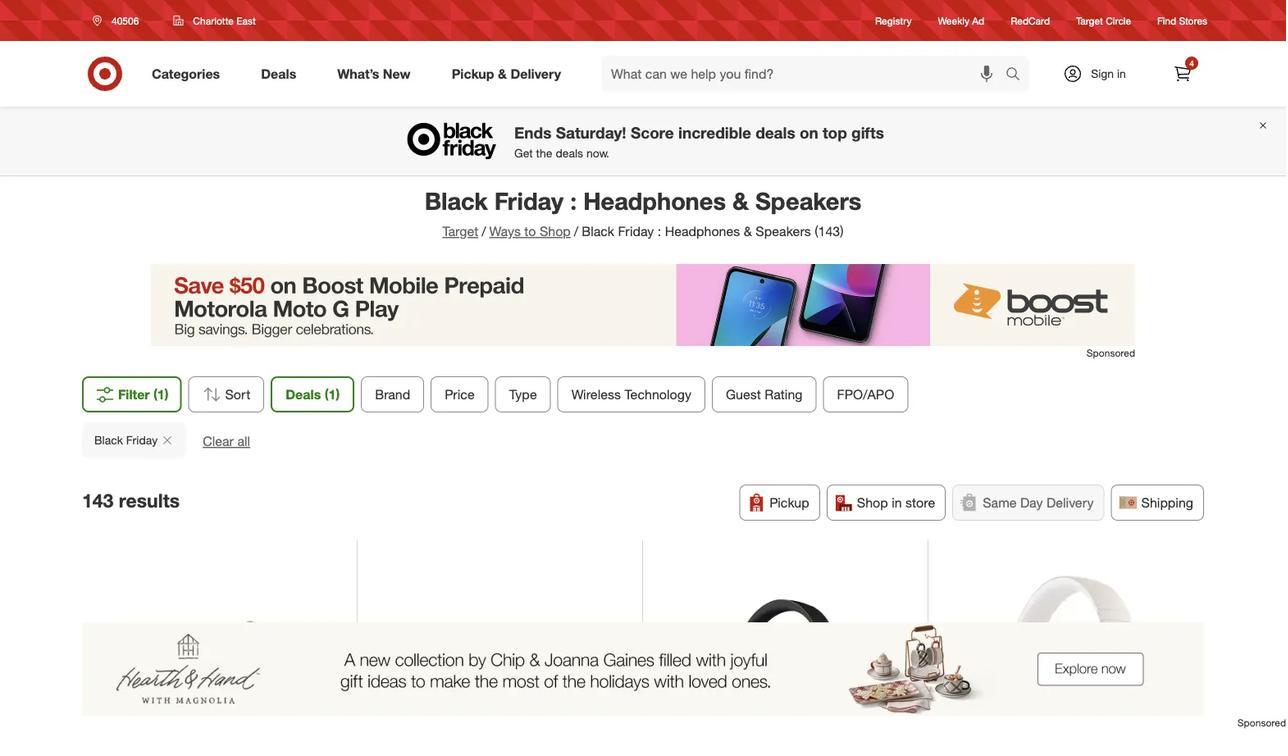 Task type: locate. For each thing, give the bounding box(es) containing it.
0 horizontal spatial shop
[[540, 224, 571, 240]]

categories link
[[138, 56, 241, 92]]

1 vertical spatial sponsored
[[1238, 717, 1287, 729]]

1 vertical spatial pickup
[[770, 495, 810, 511]]

pickup & delivery
[[452, 66, 561, 82]]

beats solo³ bluetooth wireless on-ear headphones image
[[659, 557, 912, 734], [659, 557, 912, 734]]

0 vertical spatial black
[[425, 186, 488, 215]]

deals right sort
[[286, 386, 321, 402]]

0 vertical spatial friday
[[495, 186, 564, 215]]

clear all button
[[203, 432, 250, 451]]

0 horizontal spatial pickup
[[452, 66, 494, 82]]

1 vertical spatial friday
[[618, 224, 654, 240]]

incredible
[[679, 123, 752, 142]]

target
[[1077, 14, 1103, 27], [443, 224, 479, 240]]

registry link
[[876, 13, 912, 28]]

target left ways
[[443, 224, 479, 240]]

black right to at the top of the page
[[582, 224, 615, 240]]

delivery
[[511, 66, 561, 82], [1047, 495, 1094, 511]]

(143)
[[815, 224, 844, 240]]

/
[[482, 224, 486, 240], [574, 224, 579, 240]]

target left the circle
[[1077, 14, 1103, 27]]

143 results
[[82, 490, 180, 512]]

top
[[823, 123, 847, 142]]

1 vertical spatial in
[[892, 495, 902, 511]]

2 horizontal spatial friday
[[618, 224, 654, 240]]

score
[[631, 123, 674, 142]]

(1) right filter
[[153, 386, 169, 402]]

0 horizontal spatial deals
[[556, 146, 583, 160]]

what's
[[337, 66, 379, 82]]

ways
[[489, 224, 521, 240]]

black
[[425, 186, 488, 215], [582, 224, 615, 240], [94, 433, 123, 448]]

pickup for pickup
[[770, 495, 810, 511]]

1 horizontal spatial /
[[574, 224, 579, 240]]

fpo/apo
[[837, 386, 895, 402]]

2 vertical spatial black
[[94, 433, 123, 448]]

0 vertical spatial deals
[[756, 123, 796, 142]]

black for black friday : headphones & speakers target / ways to shop / black friday : headphones & speakers (143)
[[425, 186, 488, 215]]

clear
[[203, 434, 234, 450]]

target circle link
[[1077, 13, 1132, 28]]

sponsored
[[1087, 347, 1136, 359], [1238, 717, 1287, 729]]

1 vertical spatial black
[[582, 224, 615, 240]]

1 horizontal spatial (1)
[[325, 386, 340, 402]]

0 vertical spatial pickup
[[452, 66, 494, 82]]

bose quietcomfort noise cancelling bluetooth wireless earbuds ii image
[[88, 557, 341, 734], [88, 557, 341, 734]]

1 vertical spatial deals
[[556, 146, 583, 160]]

deals left the what's
[[261, 66, 296, 82]]

black down filter (1) button
[[94, 433, 123, 448]]

black up 'target' link on the top of page
[[425, 186, 488, 215]]

sign in link
[[1049, 56, 1152, 92]]

1 vertical spatial shop
[[857, 495, 888, 511]]

1 horizontal spatial in
[[1117, 66, 1126, 81]]

0 vertical spatial target
[[1077, 14, 1103, 27]]

filter (1) button
[[82, 377, 182, 413]]

0 vertical spatial shop
[[540, 224, 571, 240]]

0 vertical spatial sponsored
[[1087, 347, 1136, 359]]

0 horizontal spatial target
[[443, 224, 479, 240]]

0 vertical spatial delivery
[[511, 66, 561, 82]]

wireless
[[572, 386, 621, 402]]

same day delivery
[[983, 495, 1094, 511]]

stores
[[1179, 14, 1208, 27]]

1 horizontal spatial sponsored
[[1238, 717, 1287, 729]]

0 vertical spatial &
[[498, 66, 507, 82]]

0 horizontal spatial black
[[94, 433, 123, 448]]

ends saturday! score incredible deals on top gifts get the deals now.
[[514, 123, 884, 160]]

black friday : headphones & speakers target / ways to shop / black friday : headphones & speakers (143)
[[425, 186, 862, 240]]

1 horizontal spatial shop
[[857, 495, 888, 511]]

0 horizontal spatial friday
[[126, 433, 158, 448]]

ends
[[514, 123, 552, 142]]

wireless technology button
[[558, 377, 706, 413]]

deals
[[756, 123, 796, 142], [556, 146, 583, 160]]

weekly
[[938, 14, 970, 27]]

2 (1) from the left
[[325, 386, 340, 402]]

shop left store
[[857, 495, 888, 511]]

pickup inside button
[[770, 495, 810, 511]]

charlotte east
[[193, 14, 256, 27]]

in right the sign
[[1117, 66, 1126, 81]]

deals left on
[[756, 123, 796, 142]]

shop right to at the top of the page
[[540, 224, 571, 240]]

type button
[[495, 377, 551, 413]]

0 vertical spatial speakers
[[756, 186, 862, 215]]

beats studio pro bluetooth wireless headphones image
[[945, 557, 1198, 734], [945, 557, 1198, 734]]

(1) for deals (1)
[[325, 386, 340, 402]]

1 horizontal spatial black
[[425, 186, 488, 215]]

delivery up ends
[[511, 66, 561, 82]]

deals inside deals link
[[261, 66, 296, 82]]

2 vertical spatial friday
[[126, 433, 158, 448]]

shop
[[540, 224, 571, 240], [857, 495, 888, 511]]

speakers up (143)
[[756, 186, 862, 215]]

deals for deals
[[261, 66, 296, 82]]

:
[[570, 186, 577, 215], [658, 224, 662, 240]]

filter (1)
[[118, 386, 169, 402]]

1 / from the left
[[482, 224, 486, 240]]

speakers left (143)
[[756, 224, 811, 240]]

delivery inside button
[[1047, 495, 1094, 511]]

price button
[[431, 377, 489, 413]]

1 horizontal spatial target
[[1077, 14, 1103, 27]]

1 vertical spatial target
[[443, 224, 479, 240]]

1 horizontal spatial delivery
[[1047, 495, 1094, 511]]

delivery right day
[[1047, 495, 1094, 511]]

shop in store
[[857, 495, 935, 511]]

friday for black friday : headphones & speakers target / ways to shop / black friday : headphones & speakers (143)
[[495, 186, 564, 215]]

in
[[1117, 66, 1126, 81], [892, 495, 902, 511]]

rating
[[765, 386, 803, 402]]

/ left ways
[[482, 224, 486, 240]]

(1)
[[153, 386, 169, 402], [325, 386, 340, 402]]

1 vertical spatial delivery
[[1047, 495, 1094, 511]]

target circle
[[1077, 14, 1132, 27]]

friday inside button
[[126, 433, 158, 448]]

1 (1) from the left
[[153, 386, 169, 402]]

2 horizontal spatial black
[[582, 224, 615, 240]]

0 horizontal spatial /
[[482, 224, 486, 240]]

sign in
[[1091, 66, 1126, 81]]

/ right to at the top of the page
[[574, 224, 579, 240]]

in left store
[[892, 495, 902, 511]]

black inside button
[[94, 433, 123, 448]]

pickup
[[452, 66, 494, 82], [770, 495, 810, 511]]

deals right the
[[556, 146, 583, 160]]

headphones
[[584, 186, 726, 215], [665, 224, 740, 240]]

weekly ad link
[[938, 13, 985, 28]]

in inside shop in store button
[[892, 495, 902, 511]]

0 horizontal spatial delivery
[[511, 66, 561, 82]]

40506 button
[[82, 6, 156, 35]]

pickup & delivery link
[[438, 56, 582, 92]]

143
[[82, 490, 114, 512]]

(1) left brand
[[325, 386, 340, 402]]

pickup button
[[740, 485, 820, 521]]

brand
[[375, 386, 410, 402]]

0 vertical spatial deals
[[261, 66, 296, 82]]

0 vertical spatial in
[[1117, 66, 1126, 81]]

saturday!
[[556, 123, 627, 142]]

in inside the sign in link
[[1117, 66, 1126, 81]]

&
[[498, 66, 507, 82], [733, 186, 749, 215], [744, 224, 752, 240]]

advertisement region
[[151, 264, 1136, 346], [0, 623, 1287, 716]]

shop inside button
[[857, 495, 888, 511]]

1 horizontal spatial pickup
[[770, 495, 810, 511]]

0 vertical spatial :
[[570, 186, 577, 215]]

1 horizontal spatial :
[[658, 224, 662, 240]]

0 horizontal spatial in
[[892, 495, 902, 511]]

bose quietcomfort ultra noise cancelling bluetooth wireless earbuds image
[[374, 557, 626, 734], [374, 557, 626, 734]]

deals
[[261, 66, 296, 82], [286, 386, 321, 402]]

1 horizontal spatial friday
[[495, 186, 564, 215]]

east
[[237, 14, 256, 27]]

(1) inside button
[[153, 386, 169, 402]]

1 vertical spatial deals
[[286, 386, 321, 402]]

(1) for filter (1)
[[153, 386, 169, 402]]

find stores
[[1158, 14, 1208, 27]]

now.
[[587, 146, 610, 160]]

redcard link
[[1011, 13, 1050, 28]]

type
[[509, 386, 537, 402]]

0 horizontal spatial (1)
[[153, 386, 169, 402]]



Task type: describe. For each thing, give the bounding box(es) containing it.
1 vertical spatial speakers
[[756, 224, 811, 240]]

search
[[999, 67, 1038, 83]]

1 vertical spatial advertisement region
[[0, 623, 1287, 716]]

shop inside black friday : headphones & speakers target / ways to shop / black friday : headphones & speakers (143)
[[540, 224, 571, 240]]

0 horizontal spatial :
[[570, 186, 577, 215]]

store
[[906, 495, 935, 511]]

filter
[[118, 386, 150, 402]]

the
[[536, 146, 553, 160]]

to
[[525, 224, 536, 240]]

in for shop
[[892, 495, 902, 511]]

black for black friday
[[94, 433, 123, 448]]

registry
[[876, 14, 912, 27]]

in for sign
[[1117, 66, 1126, 81]]

black friday
[[94, 433, 158, 448]]

1 horizontal spatial deals
[[756, 123, 796, 142]]

new
[[383, 66, 411, 82]]

2 / from the left
[[574, 224, 579, 240]]

black friday button
[[82, 423, 186, 459]]

0 vertical spatial headphones
[[584, 186, 726, 215]]

deals for deals (1)
[[286, 386, 321, 402]]

1 vertical spatial &
[[733, 186, 749, 215]]

friday for black friday
[[126, 433, 158, 448]]

redcard
[[1011, 14, 1050, 27]]

price
[[445, 386, 475, 402]]

shipping
[[1142, 495, 1194, 511]]

ad
[[973, 14, 985, 27]]

same
[[983, 495, 1017, 511]]

delivery for same day delivery
[[1047, 495, 1094, 511]]

target link
[[443, 224, 479, 240]]

shipping button
[[1111, 485, 1204, 521]]

4 link
[[1165, 56, 1201, 92]]

1 vertical spatial :
[[658, 224, 662, 240]]

charlotte
[[193, 14, 234, 27]]

charlotte east button
[[163, 6, 267, 35]]

what's new
[[337, 66, 411, 82]]

day
[[1021, 495, 1043, 511]]

0 vertical spatial advertisement region
[[151, 264, 1136, 346]]

40506
[[112, 14, 139, 27]]

categories
[[152, 66, 220, 82]]

4
[[1190, 58, 1194, 68]]

wireless technology
[[572, 386, 692, 402]]

on
[[800, 123, 819, 142]]

same day delivery button
[[953, 485, 1105, 521]]

results
[[119, 490, 180, 512]]

2 vertical spatial &
[[744, 224, 752, 240]]

What can we help you find? suggestions appear below search field
[[601, 56, 1010, 92]]

gifts
[[852, 123, 884, 142]]

clear all
[[203, 434, 250, 450]]

sign
[[1091, 66, 1114, 81]]

guest rating button
[[712, 377, 817, 413]]

fpo/apo button
[[823, 377, 909, 413]]

0 horizontal spatial sponsored
[[1087, 347, 1136, 359]]

technology
[[625, 386, 692, 402]]

pickup for pickup & delivery
[[452, 66, 494, 82]]

guest rating
[[726, 386, 803, 402]]

what's new link
[[323, 56, 431, 92]]

deals link
[[247, 56, 317, 92]]

sort
[[225, 386, 250, 402]]

find stores link
[[1158, 13, 1208, 28]]

ways to shop link
[[489, 224, 571, 240]]

weekly ad
[[938, 14, 985, 27]]

circle
[[1106, 14, 1132, 27]]

sort button
[[188, 377, 264, 413]]

target inside black friday : headphones & speakers target / ways to shop / black friday : headphones & speakers (143)
[[443, 224, 479, 240]]

delivery for pickup & delivery
[[511, 66, 561, 82]]

brand button
[[361, 377, 424, 413]]

deals (1)
[[286, 386, 340, 402]]

all
[[237, 434, 250, 450]]

guest
[[726, 386, 761, 402]]

shop in store button
[[827, 485, 946, 521]]

get
[[514, 146, 533, 160]]

1 vertical spatial headphones
[[665, 224, 740, 240]]

search button
[[999, 56, 1038, 95]]

find
[[1158, 14, 1177, 27]]



Task type: vqa. For each thing, say whether or not it's contained in the screenshot.
deals,
no



